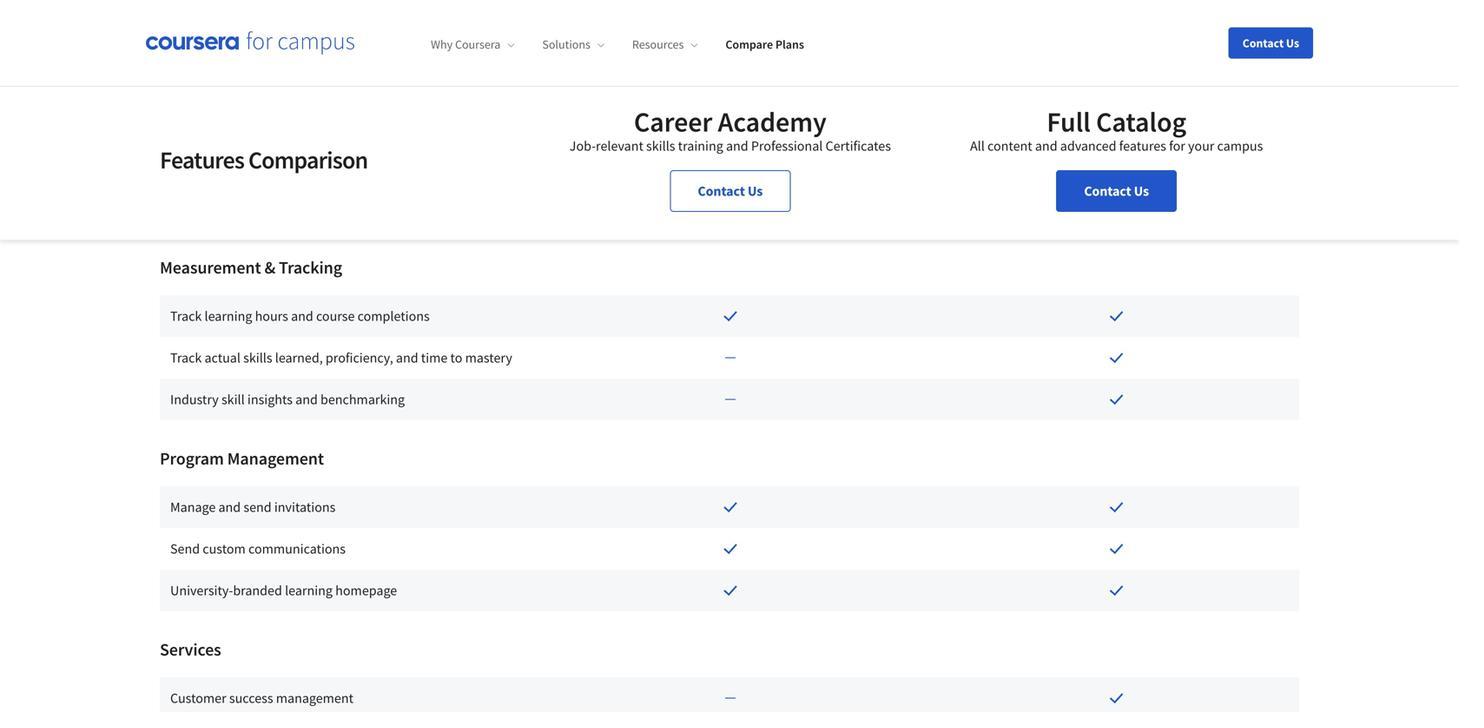 Task type: vqa. For each thing, say whether or not it's contained in the screenshot.
benchmarking
yes



Task type: locate. For each thing, give the bounding box(es) containing it.
us
[[1286, 35, 1299, 51], [748, 182, 763, 200], [1134, 182, 1149, 200]]

1 horizontal spatial skills
[[646, 137, 675, 155]]

and
[[726, 137, 748, 155], [1035, 137, 1058, 155], [291, 307, 313, 325], [396, 349, 418, 367], [295, 391, 318, 408], [218, 499, 241, 516]]

resources link
[[632, 37, 698, 52]]

experience
[[222, 24, 303, 46]]

time
[[421, 349, 448, 367]]

professional
[[751, 137, 823, 155]]

industry
[[170, 391, 219, 408]]

contact us button
[[1229, 27, 1313, 59]]

certificates
[[826, 137, 891, 155]]

why
[[431, 37, 453, 52]]

contact us link down features
[[1056, 170, 1177, 212]]

job-
[[570, 137, 596, 155]]

skills
[[646, 137, 675, 155], [243, 349, 272, 367]]

learning
[[205, 307, 252, 325], [285, 582, 333, 599]]

0 horizontal spatial learning
[[205, 307, 252, 325]]

success
[[229, 690, 273, 707]]

1 vertical spatial learning
[[285, 582, 333, 599]]

2 horizontal spatial us
[[1286, 35, 1299, 51]]

mobile apps (ios & android) & offline access
[[170, 75, 423, 92]]

and right training
[[726, 137, 748, 155]]

track for track learning hours and course completions
[[170, 307, 202, 325]]

1 horizontal spatial us
[[1134, 182, 1149, 200]]

& left offline
[[335, 75, 343, 92]]

full catalog all content and advanced features for your campus
[[970, 104, 1263, 155]]

student experience
[[160, 24, 303, 46]]

role
[[170, 158, 196, 175]]

1 horizontal spatial contact
[[1084, 182, 1131, 200]]

0 horizontal spatial contact us link
[[670, 170, 791, 212]]

customer success management
[[170, 690, 354, 707]]

contact us link
[[670, 170, 791, 212], [1056, 170, 1177, 212]]

benchmarking
[[321, 391, 405, 408]]

manage and send invitations
[[170, 499, 336, 516]]

1 contact us link from the left
[[670, 170, 791, 212]]

track actual skills learned, proficiency, and time to mastery
[[170, 349, 512, 367]]

android)
[[282, 75, 332, 92]]

&
[[270, 75, 279, 92], [335, 75, 343, 92], [264, 257, 275, 278]]

1 track from the top
[[170, 307, 202, 325]]

relevant
[[596, 137, 643, 155]]

completions
[[358, 307, 430, 325]]

exploration
[[276, 158, 342, 175]]

invitations
[[274, 499, 336, 516]]

contact inside button
[[1243, 35, 1284, 51]]

contact us
[[1243, 35, 1299, 51], [698, 182, 763, 200], [1084, 182, 1149, 200]]

contact us inside button
[[1243, 35, 1299, 51]]

offline
[[346, 75, 383, 92]]

contact
[[1243, 35, 1284, 51], [698, 182, 745, 200], [1084, 182, 1131, 200]]

2 horizontal spatial contact
[[1243, 35, 1284, 51]]

full
[[1047, 104, 1091, 139]]

custom
[[203, 540, 246, 558]]

university-
[[170, 582, 233, 599]]

mobile
[[170, 75, 209, 92]]

1 vertical spatial track
[[170, 349, 202, 367]]

track
[[170, 307, 202, 325], [170, 349, 202, 367]]

and right content on the right of page
[[1035, 137, 1058, 155]]

coursera for campus image
[[146, 31, 354, 55]]

measurement & tracking
[[160, 257, 342, 278]]

send
[[244, 499, 272, 516]]

contact us for 2nd contact us link from the left
[[1084, 182, 1149, 200]]

and left send
[[218, 499, 241, 516]]

1 vertical spatial skills
[[243, 349, 272, 367]]

skills left training
[[646, 137, 675, 155]]

us inside button
[[1286, 35, 1299, 51]]

contact us link down training
[[670, 170, 791, 212]]

0 vertical spatial track
[[170, 307, 202, 325]]

track left actual
[[170, 349, 202, 367]]

0 horizontal spatial contact
[[698, 182, 745, 200]]

for
[[1169, 137, 1185, 155]]

2 horizontal spatial contact us
[[1243, 35, 1299, 51]]

comparison
[[248, 145, 368, 175]]

program management
[[160, 448, 324, 469]]

why coursera link
[[431, 37, 514, 52]]

your
[[1188, 137, 1215, 155]]

contact for 2nd contact us link from the left
[[1084, 182, 1131, 200]]

based
[[199, 158, 234, 175]]

solutions
[[542, 37, 591, 52]]

track down measurement
[[170, 307, 202, 325]]

0 horizontal spatial skills
[[243, 349, 272, 367]]

1 horizontal spatial contact us
[[1084, 182, 1149, 200]]

skill
[[221, 391, 245, 408]]

0 horizontal spatial us
[[748, 182, 763, 200]]

skills right actual
[[243, 349, 272, 367]]

0 vertical spatial skills
[[646, 137, 675, 155]]

all
[[970, 137, 985, 155]]

1 horizontal spatial contact us link
[[1056, 170, 1177, 212]]

learning up actual
[[205, 307, 252, 325]]

us for contact us button
[[1286, 35, 1299, 51]]

career
[[634, 104, 712, 139]]

and right hours
[[291, 307, 313, 325]]

2 track from the top
[[170, 349, 202, 367]]

learning down communications at the left bottom of page
[[285, 582, 333, 599]]

contact us for contact us button
[[1243, 35, 1299, 51]]

0 horizontal spatial contact us
[[698, 182, 763, 200]]

content
[[988, 137, 1032, 155]]



Task type: describe. For each thing, give the bounding box(es) containing it.
why coursera
[[431, 37, 501, 52]]

and inside full catalog all content and advanced features for your campus
[[1035, 137, 1058, 155]]

1 horizontal spatial learning
[[285, 582, 333, 599]]

track for track actual skills learned, proficiency, and time to mastery
[[170, 349, 202, 367]]

us for 2nd contact us link from the left
[[1134, 182, 1149, 200]]

program
[[160, 448, 224, 469]]

campus
[[1217, 137, 1263, 155]]

insights
[[247, 391, 293, 408]]

send
[[170, 540, 200, 558]]

university-branded learning homepage
[[170, 582, 397, 599]]

contact for second contact us link from right
[[698, 182, 745, 200]]

compare plans link
[[726, 37, 804, 52]]

contact for contact us button
[[1243, 35, 1284, 51]]

learned,
[[275, 349, 323, 367]]

resources
[[632, 37, 684, 52]]

coursera
[[455, 37, 501, 52]]

hours
[[255, 307, 288, 325]]

track learning hours and course completions
[[170, 307, 430, 325]]

communications
[[248, 540, 346, 558]]

manage
[[170, 499, 216, 516]]

contact us for second contact us link from right
[[698, 182, 763, 200]]

customer
[[170, 690, 226, 707]]

compare
[[726, 37, 773, 52]]

branded
[[233, 582, 282, 599]]

plans
[[775, 37, 804, 52]]

measurement
[[160, 257, 261, 278]]

solutions link
[[542, 37, 604, 52]]

actual
[[205, 349, 241, 367]]

features
[[1119, 137, 1166, 155]]

services
[[160, 639, 221, 661]]

and right insights
[[295, 391, 318, 408]]

advanced
[[1060, 137, 1116, 155]]

proficiency,
[[326, 349, 393, 367]]

skills inside career academy job-relevant skills training and professional certificates
[[646, 137, 675, 155]]

send custom communications
[[170, 540, 346, 558]]

career
[[236, 158, 273, 175]]

career academy job-relevant skills training and professional certificates
[[570, 104, 891, 155]]

and inside career academy job-relevant skills training and professional certificates
[[726, 137, 748, 155]]

(ios
[[243, 75, 267, 92]]

us for second contact us link from right
[[748, 182, 763, 200]]

compare plans
[[726, 37, 804, 52]]

student
[[160, 24, 219, 46]]

training
[[678, 137, 723, 155]]

apps
[[212, 75, 240, 92]]

role based career exploration
[[170, 158, 342, 175]]

features comparison
[[160, 145, 368, 175]]

features
[[160, 145, 244, 175]]

academy
[[718, 104, 827, 139]]

homepage
[[335, 582, 397, 599]]

catalog
[[1096, 104, 1186, 139]]

management
[[227, 448, 324, 469]]

& right (ios
[[270, 75, 279, 92]]

access
[[386, 75, 423, 92]]

management
[[276, 690, 354, 707]]

and left time
[[396, 349, 418, 367]]

tracking
[[279, 257, 342, 278]]

2 contact us link from the left
[[1056, 170, 1177, 212]]

0 vertical spatial learning
[[205, 307, 252, 325]]

industry skill insights and benchmarking
[[170, 391, 405, 408]]

& left 'tracking'
[[264, 257, 275, 278]]

mastery
[[465, 349, 512, 367]]

course
[[316, 307, 355, 325]]

to
[[450, 349, 462, 367]]



